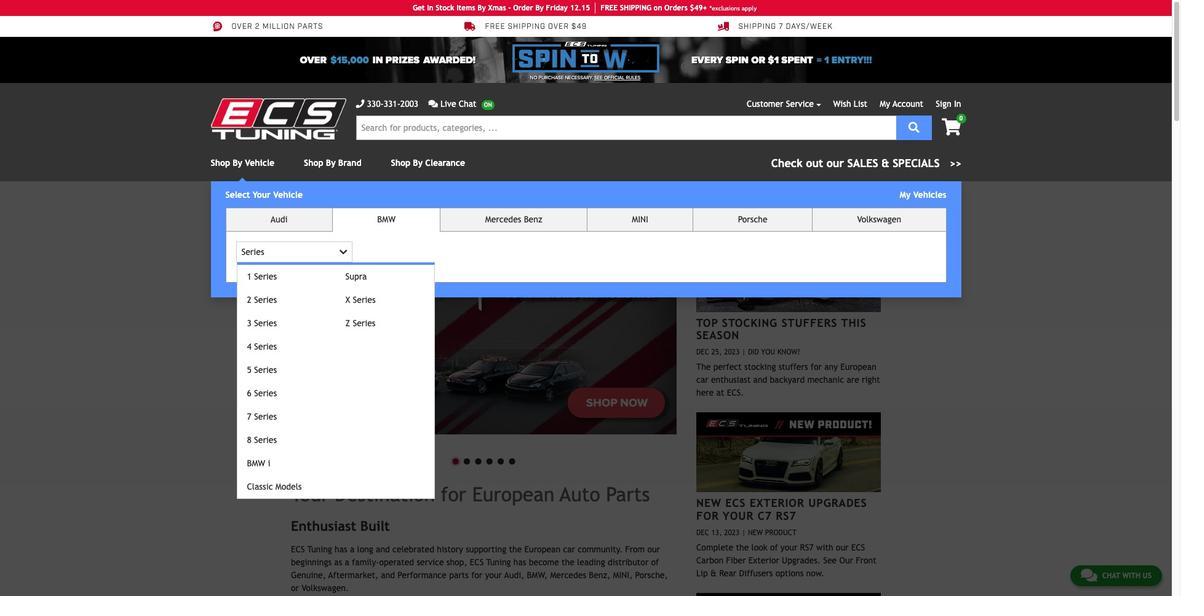Task type: locate. For each thing, give the bounding box(es) containing it.
0 horizontal spatial mercedes
[[485, 215, 522, 225]]

chat inside chat with us "link"
[[1103, 572, 1121, 581]]

rs7 inside new ecs exterior upgrades for your c7 rs7
[[776, 510, 797, 523]]

1 horizontal spatial a
[[350, 545, 355, 555]]

& inside dec 13, 2023 | new product complete the look of your rs7 with our ecs carbon fiber exterior upgrades. see our front lip & rear diffusers options now.
[[711, 569, 717, 579]]

by left clearance
[[413, 158, 423, 168]]

| right 13,
[[742, 529, 746, 538]]

1 vertical spatial car
[[563, 545, 575, 555]]

2 horizontal spatial for
[[811, 363, 822, 372]]

new ecs exterior upgrades for your c7 rs7 image
[[697, 413, 881, 493]]

bmw i
[[247, 459, 270, 469]]

bmw
[[377, 215, 396, 225], [247, 459, 265, 469]]

our
[[836, 543, 849, 553], [648, 545, 660, 555]]

see official rules link
[[594, 74, 641, 82]]

european up are
[[841, 363, 877, 372]]

0 vertical spatial dec
[[697, 348, 709, 357]]

new ecs exterior upgrades for your c7 rs7 link
[[697, 497, 867, 523]]

1 vertical spatial my
[[900, 190, 911, 200]]

fiber
[[726, 556, 746, 566]]

1 horizontal spatial your
[[781, 543, 798, 553]]

0 horizontal spatial in
[[427, 4, 434, 12]]

in for sign
[[954, 99, 961, 109]]

mechanic
[[808, 376, 844, 385]]

1 horizontal spatial our
[[836, 543, 849, 553]]

entry!!!
[[832, 54, 872, 66]]

0 vertical spatial 1
[[825, 54, 829, 66]]

exterior up product
[[750, 497, 805, 510]]

1 vertical spatial or
[[291, 584, 299, 594]]

1 vertical spatial &
[[711, 569, 717, 579]]

0 horizontal spatial 1
[[247, 272, 252, 282]]

| inside "dec 25, 2023 | did you know? the perfect stocking stuffers for any european car enthusiast and backyard mechanic are right here at ecs."
[[742, 348, 746, 357]]

1 horizontal spatial 1
[[825, 54, 829, 66]]

1 • from the left
[[450, 448, 461, 473]]

necessary.
[[565, 75, 593, 81]]

2 | from the top
[[742, 529, 746, 538]]

0 vertical spatial or
[[751, 54, 766, 66]]

audi,
[[504, 571, 524, 581]]

with up upgrades.
[[817, 543, 834, 553]]

see left our
[[824, 556, 837, 566]]

a right as
[[345, 558, 349, 568]]

ecs left news
[[756, 211, 781, 227]]

8 series
[[247, 436, 277, 445]]

mercedes down 'leading' at the bottom of the page
[[550, 571, 586, 581]]

series right 3
[[254, 319, 277, 329]]

has up the audi,
[[514, 558, 526, 568]]

season
[[697, 329, 740, 342]]

7
[[779, 22, 784, 32], [247, 412, 252, 422]]

7 inside 'link'
[[779, 22, 784, 32]]

2023 right 25,
[[724, 348, 740, 357]]

1 vertical spatial dec
[[697, 529, 709, 538]]

1 2023 from the top
[[724, 348, 740, 357]]

chat with us link
[[1071, 566, 1162, 587]]

1 horizontal spatial in
[[954, 99, 961, 109]]

1 horizontal spatial new
[[748, 529, 763, 538]]

for
[[697, 510, 719, 523]]

of inside ecs tuning has a long and celebrated history supporting the european car community. from our beginnings as a family-operated service shop, ecs tuning has become the leading distributor of genuine, aftermarket, and performance parts for your audi, bmw, mercedes benz, mini, porsche, or volkswagen.
[[651, 558, 659, 568]]

0 horizontal spatial 7
[[247, 412, 252, 422]]

0 vertical spatial your
[[781, 543, 798, 553]]

enthusiast
[[291, 519, 356, 535]]

1 vertical spatial chat
[[1103, 572, 1121, 581]]

for left "any" on the bottom right of page
[[811, 363, 822, 372]]

dec 25, 2023 | did you know? the perfect stocking stuffers for any european car enthusiast and backyard mechanic are right here at ecs.
[[697, 348, 880, 398]]

over for over 2 million parts
[[232, 22, 253, 32]]

chat left us
[[1103, 572, 1121, 581]]

days/week
[[786, 22, 833, 32]]

2
[[255, 22, 260, 32], [247, 295, 252, 305]]

and down operated on the left of page
[[381, 571, 395, 581]]

0 horizontal spatial see
[[594, 75, 603, 81]]

models
[[276, 482, 302, 492]]

see left official on the top right of page
[[594, 75, 603, 81]]

dec 13, 2023 | new product complete the look of your rs7 with our ecs carbon fiber exterior upgrades. see our front lip & rear diffusers options now.
[[697, 529, 877, 579]]

2023 for for
[[724, 529, 740, 538]]

series for 7 series
[[254, 412, 277, 422]]

1 horizontal spatial see
[[824, 556, 837, 566]]

1 horizontal spatial of
[[770, 543, 778, 553]]

4 series
[[247, 342, 277, 352]]

destination
[[335, 483, 435, 506]]

shopping cart image
[[942, 119, 961, 136]]

over 2 million parts
[[232, 22, 323, 32]]

0 vertical spatial of
[[770, 543, 778, 553]]

1 vertical spatial exterior
[[749, 556, 780, 566]]

0 vertical spatial 2
[[255, 22, 260, 32]]

7 series
[[247, 412, 277, 422]]

tab list containing audi
[[226, 208, 947, 500]]

13,
[[712, 529, 722, 538]]

tuning up beginnings
[[307, 545, 332, 555]]

series right 4
[[254, 342, 277, 352]]

chat right live
[[459, 99, 477, 109]]

shop by clearance
[[391, 158, 465, 168]]

3 shop from the left
[[391, 158, 411, 168]]

2023 inside dec 13, 2023 | new product complete the look of your rs7 with our ecs carbon fiber exterior upgrades. see our front lip & rear diffusers options now.
[[724, 529, 740, 538]]

new up 13,
[[697, 497, 722, 510]]

and
[[754, 376, 768, 385], [376, 545, 390, 555], [381, 571, 395, 581]]

1 vertical spatial parts
[[449, 571, 469, 581]]

new
[[697, 497, 722, 510], [748, 529, 763, 538]]

lip
[[697, 569, 708, 579]]

2 • from the left
[[461, 448, 473, 473]]

every
[[692, 54, 723, 66]]

0 vertical spatial has
[[335, 545, 348, 555]]

your left c7
[[723, 510, 754, 523]]

of up porsche,
[[651, 558, 659, 568]]

vehicle up audi
[[273, 190, 303, 200]]

for inside ecs tuning has a long and celebrated history supporting the european car community. from our beginnings as a family-operated service shop, ecs tuning has become the leading distributor of genuine, aftermarket, and performance parts for your audi, bmw, mercedes benz, mini, porsche, or volkswagen.
[[471, 571, 483, 581]]

0 horizontal spatial &
[[711, 569, 717, 579]]

1 vertical spatial your
[[291, 483, 329, 506]]

any
[[825, 363, 838, 372]]

the
[[736, 543, 749, 553], [509, 545, 522, 555], [562, 558, 575, 568]]

2 vertical spatial your
[[723, 510, 754, 523]]

see
[[594, 75, 603, 81], [824, 556, 837, 566]]

0 vertical spatial over
[[232, 22, 253, 32]]

2 series
[[247, 295, 277, 305]]

wish list
[[834, 99, 868, 109]]

bmw for bmw
[[377, 215, 396, 225]]

1 vertical spatial see
[[824, 556, 837, 566]]

2 left million
[[255, 22, 260, 32]]

rs7 up upgrades.
[[800, 543, 814, 553]]

1 dec from the top
[[697, 348, 709, 357]]

1 horizontal spatial or
[[751, 54, 766, 66]]

0 horizontal spatial tuning
[[307, 545, 332, 555]]

shipping 7 days/week link
[[718, 21, 833, 32]]

live
[[441, 99, 456, 109]]

0 horizontal spatial my
[[880, 99, 891, 109]]

25,
[[712, 348, 722, 357]]

porsche,
[[635, 571, 668, 581]]

series for 5 series
[[254, 365, 277, 375]]

for down • • • • • •
[[441, 483, 466, 506]]

upgrades
[[809, 497, 867, 510]]

or inside ecs tuning has a long and celebrated history supporting the european car community. from our beginnings as a family-operated service shop, ecs tuning has become the leading distributor of genuine, aftermarket, and performance parts for your audi, bmw, mercedes benz, mini, porsche, or volkswagen.
[[291, 584, 299, 594]]

parts right million
[[298, 22, 323, 32]]

0 horizontal spatial or
[[291, 584, 299, 594]]

shop
[[211, 158, 230, 168], [304, 158, 323, 168], [391, 158, 411, 168]]

1 horizontal spatial 7
[[779, 22, 784, 32]]

1 horizontal spatial parts
[[449, 571, 469, 581]]

series right 8
[[254, 436, 277, 445]]

with
[[817, 543, 834, 553], [1123, 572, 1141, 581]]

vehicle up select your vehicle
[[245, 158, 274, 168]]

shop up select
[[211, 158, 230, 168]]

0 horizontal spatial chat
[[459, 99, 477, 109]]

european down • • • • • •
[[472, 483, 555, 506]]

& right lip
[[711, 569, 717, 579]]

supporting
[[466, 545, 507, 555]]

over
[[232, 22, 253, 32], [300, 54, 327, 66]]

1 shop from the left
[[211, 158, 230, 168]]

0 vertical spatial vehicle
[[245, 158, 274, 168]]

search image
[[909, 122, 920, 133]]

0 horizontal spatial 2
[[247, 295, 252, 305]]

2 shop from the left
[[304, 158, 323, 168]]

2023 right 13,
[[724, 529, 740, 538]]

1 | from the top
[[742, 348, 746, 357]]

0 vertical spatial bmw
[[377, 215, 396, 225]]

& right sales on the right of the page
[[882, 157, 890, 170]]

over for over $15,000 in prizes
[[300, 54, 327, 66]]

1 horizontal spatial mercedes
[[550, 571, 586, 581]]

dec left 25,
[[697, 348, 709, 357]]

by left 'brand'
[[326, 158, 336, 168]]

•
[[450, 448, 461, 473], [461, 448, 473, 473], [473, 448, 484, 473], [484, 448, 495, 473], [495, 448, 507, 473], [507, 448, 518, 473]]

generic - ecs holiday sale image
[[291, 211, 677, 435]]

enthusiast built
[[291, 519, 390, 535]]

product
[[765, 529, 797, 538]]

our inside dec 13, 2023 | new product complete the look of your rs7 with our ecs carbon fiber exterior upgrades. see our front lip & rear diffusers options now.
[[836, 543, 849, 553]]

aftermarket,
[[328, 571, 379, 581]]

0 vertical spatial chat
[[459, 99, 477, 109]]

series right 5
[[254, 365, 277, 375]]

our up our
[[836, 543, 849, 553]]

wish
[[834, 99, 851, 109]]

2 vertical spatial for
[[471, 571, 483, 581]]

2 up 3
[[247, 295, 252, 305]]

1 horizontal spatial my
[[900, 190, 911, 200]]

a left long
[[350, 545, 355, 555]]

330-331-2003 link
[[356, 98, 419, 111]]

at
[[717, 388, 725, 398]]

| for season
[[742, 348, 746, 357]]

in for get
[[427, 4, 434, 12]]

0 horizontal spatial a
[[345, 558, 349, 568]]

history
[[437, 545, 463, 555]]

has
[[335, 545, 348, 555], [514, 558, 526, 568]]

my left account
[[880, 99, 891, 109]]

0 vertical spatial exterior
[[750, 497, 805, 510]]

car left community.
[[563, 545, 575, 555]]

exterior inside new ecs exterior upgrades for your c7 rs7
[[750, 497, 805, 510]]

of right look
[[770, 543, 778, 553]]

your right select
[[253, 190, 271, 200]]

| left "did"
[[742, 348, 746, 357]]

0 horizontal spatial has
[[335, 545, 348, 555]]

1 vertical spatial european
[[472, 483, 555, 506]]

new inside dec 13, 2023 | new product complete the look of your rs7 with our ecs carbon fiber exterior upgrades. see our front lip & rear diffusers options now.
[[748, 529, 763, 538]]

shop left clearance
[[391, 158, 411, 168]]

1 horizontal spatial shop
[[304, 158, 323, 168]]

shop by vehicle link
[[211, 158, 274, 168]]

free ship ping on orders $49+ *exclusions apply
[[601, 4, 757, 12]]

built
[[361, 519, 390, 535]]

1 vertical spatial in
[[954, 99, 961, 109]]

series up the 2 series
[[254, 272, 277, 282]]

0 vertical spatial in
[[427, 4, 434, 12]]

series right x
[[353, 295, 376, 305]]

| inside dec 13, 2023 | new product complete the look of your rs7 with our ecs carbon fiber exterior upgrades. see our front lip & rear diffusers options now.
[[742, 529, 746, 538]]

2023 for season
[[724, 348, 740, 357]]

1 up the 2 series
[[247, 272, 252, 282]]

shop for shop by vehicle
[[211, 158, 230, 168]]

shop by clearance link
[[391, 158, 465, 168]]

your
[[781, 543, 798, 553], [485, 571, 502, 581]]

by for shop by vehicle
[[233, 158, 242, 168]]

7 right shipping
[[779, 22, 784, 32]]

4 • from the left
[[484, 448, 495, 473]]

ecs up front in the right bottom of the page
[[851, 543, 865, 553]]

1 vertical spatial |
[[742, 529, 746, 538]]

0 horizontal spatial our
[[648, 545, 660, 555]]

ship
[[620, 4, 635, 12]]

Search text field
[[356, 116, 896, 140]]

shop left 'brand'
[[304, 158, 323, 168]]

with left us
[[1123, 572, 1141, 581]]

customer service button
[[747, 98, 821, 111]]

rs7 up product
[[776, 510, 797, 523]]

parts
[[606, 483, 650, 506]]

series down 6 series
[[254, 412, 277, 422]]

1 vertical spatial bmw
[[247, 459, 265, 469]]

exterior down look
[[749, 556, 780, 566]]

exterior inside dec 13, 2023 | new product complete the look of your rs7 with our ecs carbon fiber exterior upgrades. see our front lip & rear diffusers options now.
[[749, 556, 780, 566]]

1 horizontal spatial 2
[[255, 22, 260, 32]]

over left $15,000 at the top of the page
[[300, 54, 327, 66]]

my left vehicles
[[900, 190, 911, 200]]

1 vertical spatial mercedes
[[550, 571, 586, 581]]

1 vertical spatial of
[[651, 558, 659, 568]]

1 horizontal spatial with
[[1123, 572, 1141, 581]]

mercedes left benz
[[485, 215, 522, 225]]

0 vertical spatial &
[[882, 157, 890, 170]]

0 horizontal spatial new
[[697, 497, 722, 510]]

ecs inside dec 13, 2023 | new product complete the look of your rs7 with our ecs carbon fiber exterior upgrades. see our front lip & rear diffusers options now.
[[851, 543, 865, 553]]

1 horizontal spatial has
[[514, 558, 526, 568]]

or left $1
[[751, 54, 766, 66]]

0 horizontal spatial car
[[563, 545, 575, 555]]

7 down 6
[[247, 412, 252, 422]]

has up as
[[335, 545, 348, 555]]

2 2023 from the top
[[724, 529, 740, 538]]

1 vertical spatial and
[[376, 545, 390, 555]]

your inside new ecs exterior upgrades for your c7 rs7
[[723, 510, 754, 523]]

every spin or $1 spent = 1 entry!!!
[[692, 54, 872, 66]]

1 vertical spatial 2023
[[724, 529, 740, 538]]

your
[[253, 190, 271, 200], [291, 483, 329, 506], [723, 510, 754, 523]]

car down the
[[697, 376, 709, 385]]

330-331-2003
[[367, 99, 419, 109]]

auto
[[560, 483, 600, 506]]

1 vertical spatial has
[[514, 558, 526, 568]]

tuning down supporting
[[486, 558, 511, 568]]

no purchase necessary. see official rules .
[[530, 75, 642, 81]]

the up fiber in the bottom of the page
[[736, 543, 749, 553]]

the left 'leading' at the bottom of the page
[[562, 558, 575, 568]]

series right z
[[353, 319, 376, 329]]

1 horizontal spatial the
[[562, 558, 575, 568]]

your up enthusiast
[[291, 483, 329, 506]]

1 vertical spatial vehicle
[[273, 190, 303, 200]]

0 vertical spatial my
[[880, 99, 891, 109]]

shop by vehicle
[[211, 158, 274, 168]]

ecs right for
[[726, 497, 746, 510]]

and right long
[[376, 545, 390, 555]]

ecs down supporting
[[470, 558, 484, 568]]

backyard
[[770, 376, 805, 385]]

tab list
[[226, 208, 947, 500]]

shop for shop by clearance
[[391, 158, 411, 168]]

this
[[842, 317, 867, 330]]

in right get
[[427, 4, 434, 12]]

2 horizontal spatial your
[[723, 510, 754, 523]]

for down supporting
[[471, 571, 483, 581]]

service
[[417, 558, 444, 568]]

1 vertical spatial rs7
[[800, 543, 814, 553]]

your left the audi,
[[485, 571, 502, 581]]

0 horizontal spatial your
[[253, 190, 271, 200]]

0 vertical spatial your
[[253, 190, 271, 200]]

0 horizontal spatial the
[[509, 545, 522, 555]]

you
[[761, 348, 775, 357]]

1 right '='
[[825, 54, 829, 66]]

0 horizontal spatial of
[[651, 558, 659, 568]]

over left million
[[232, 22, 253, 32]]

ecs.
[[727, 388, 744, 398]]

1 vertical spatial new
[[748, 529, 763, 538]]

1 vertical spatial with
[[1123, 572, 1141, 581]]

parts down "shop," in the bottom left of the page
[[449, 571, 469, 581]]

and down stocking
[[754, 376, 768, 385]]

in right sign
[[954, 99, 961, 109]]

2 vertical spatial european
[[525, 545, 561, 555]]

0 horizontal spatial rs7
[[776, 510, 797, 523]]

parts
[[298, 22, 323, 32], [449, 571, 469, 581]]

1 horizontal spatial car
[[697, 376, 709, 385]]

2 dec from the top
[[697, 529, 709, 538]]

2 horizontal spatial shop
[[391, 158, 411, 168]]

over $15,000 in prizes
[[300, 54, 420, 66]]

0 vertical spatial |
[[742, 348, 746, 357]]

the up the audi,
[[509, 545, 522, 555]]

new up look
[[748, 529, 763, 538]]

0 horizontal spatial parts
[[298, 22, 323, 32]]

dec left 13,
[[697, 529, 709, 538]]

by up select
[[233, 158, 242, 168]]

rs7
[[776, 510, 797, 523], [800, 543, 814, 553]]

classic models
[[247, 482, 302, 492]]

series right 6
[[254, 389, 277, 399]]

dec inside "dec 25, 2023 | did you know? the perfect stocking stuffers for any european car enthusiast and backyard mechanic are right here at ecs."
[[697, 348, 709, 357]]

series up 3 series
[[254, 295, 277, 305]]

diffusers
[[739, 569, 773, 579]]

2023 inside "dec 25, 2023 | did you know? the perfect stocking stuffers for any european car enthusiast and backyard mechanic are right here at ecs."
[[724, 348, 740, 357]]

shipping 7 days/week
[[739, 22, 833, 32]]

0 horizontal spatial with
[[817, 543, 834, 553]]

or down genuine,
[[291, 584, 299, 594]]

0 vertical spatial for
[[811, 363, 822, 372]]

your down product
[[781, 543, 798, 553]]

european up the become
[[525, 545, 561, 555]]

customer service
[[747, 99, 814, 109]]

2 horizontal spatial the
[[736, 543, 749, 553]]

by for shop by brand
[[326, 158, 336, 168]]

series for 1 series
[[254, 272, 277, 282]]

1 horizontal spatial over
[[300, 54, 327, 66]]

1 vertical spatial over
[[300, 54, 327, 66]]

dec inside dec 13, 2023 | new product complete the look of your rs7 with our ecs carbon fiber exterior upgrades. see our front lip & rear diffusers options now.
[[697, 529, 709, 538]]

our right from
[[648, 545, 660, 555]]

0 vertical spatial parts
[[298, 22, 323, 32]]

my vehicles
[[900, 190, 947, 200]]



Task type: describe. For each thing, give the bounding box(es) containing it.
apply
[[742, 5, 757, 11]]

our
[[840, 556, 854, 566]]

sign
[[936, 99, 952, 109]]

2 inside over 2 million parts link
[[255, 22, 260, 32]]

$1
[[768, 54, 779, 66]]

new ecs exterior upgrades for your c7 rs7
[[697, 497, 867, 523]]

complete
[[697, 543, 734, 553]]

spin
[[726, 54, 749, 66]]

see inside dec 13, 2023 | new product complete the look of your rs7 with our ecs carbon fiber exterior upgrades. see our front lip & rear diffusers options now.
[[824, 556, 837, 566]]

ecs inside new ecs exterior upgrades for your c7 rs7
[[726, 497, 746, 510]]

us
[[1143, 572, 1152, 581]]

330-
[[367, 99, 384, 109]]

ecs tuning has a long and celebrated history supporting the european car community. from our beginnings as a family-operated service shop, ecs tuning has become the leading distributor of genuine, aftermarket, and performance parts for your audi, bmw, mercedes benz, mini, porsche, or volkswagen.
[[291, 545, 668, 594]]

by right order
[[536, 4, 544, 12]]

sign in
[[936, 99, 961, 109]]

know?
[[778, 348, 801, 357]]

series for 6 series
[[254, 389, 277, 399]]

2 vertical spatial and
[[381, 571, 395, 581]]

shipping
[[508, 22, 546, 32]]

ecs up beginnings
[[291, 545, 305, 555]]

8
[[247, 436, 252, 445]]

top stocking stuffers this season image
[[697, 232, 881, 312]]

1 horizontal spatial tuning
[[486, 558, 511, 568]]

european inside "dec 25, 2023 | did you know? the perfect stocking stuffers for any european car enthusiast and backyard mechanic are right here at ecs."
[[841, 363, 877, 372]]

series for x series
[[353, 295, 376, 305]]

items
[[457, 4, 476, 12]]

0 vertical spatial mercedes
[[485, 215, 522, 225]]

series for 8 series
[[254, 436, 277, 445]]

official
[[604, 75, 625, 81]]

x series
[[346, 295, 376, 305]]

list
[[854, 99, 868, 109]]

series for 3 series
[[254, 319, 277, 329]]

view all
[[847, 217, 876, 223]]

phone image
[[356, 100, 365, 108]]

4
[[247, 342, 252, 352]]

1 vertical spatial 1
[[247, 272, 252, 282]]

with inside "link"
[[1123, 572, 1141, 581]]

million
[[263, 22, 295, 32]]

sign in link
[[936, 99, 961, 109]]

top
[[697, 317, 719, 330]]

classic
[[247, 482, 273, 492]]

1 horizontal spatial &
[[882, 157, 890, 170]]

and inside "dec 25, 2023 | did you know? the perfect stocking stuffers for any european car enthusiast and backyard mechanic are right here at ecs."
[[754, 376, 768, 385]]

0 vertical spatial a
[[350, 545, 355, 555]]

spent
[[782, 54, 813, 66]]

new ecs b9 rs5 3.0t valved exhaust system image
[[697, 594, 881, 597]]

12.15
[[570, 4, 590, 12]]

ecs tuning 'spin to win' contest logo image
[[513, 42, 659, 73]]

0 vertical spatial tuning
[[307, 545, 332, 555]]

dec for new ecs exterior upgrades for your c7 rs7
[[697, 529, 709, 538]]

free shipping over $49 link
[[464, 21, 587, 32]]

become
[[529, 558, 559, 568]]

$15,000
[[331, 54, 369, 66]]

as
[[334, 558, 342, 568]]

comments image
[[428, 100, 438, 108]]

chat with us
[[1103, 572, 1152, 581]]

| for for
[[742, 529, 746, 538]]

car inside ecs tuning has a long and celebrated history supporting the european car community. from our beginnings as a family-operated service shop, ecs tuning has become the leading distributor of genuine, aftermarket, and performance parts for your audi, bmw, mercedes benz, mini, porsche, or volkswagen.
[[563, 545, 575, 555]]

select
[[226, 190, 250, 200]]

stocking
[[745, 363, 776, 372]]

upgrades.
[[782, 556, 821, 566]]

of inside dec 13, 2023 | new product complete the look of your rs7 with our ecs carbon fiber exterior upgrades. see our front lip & rear diffusers options now.
[[770, 543, 778, 553]]

shop by brand
[[304, 158, 362, 168]]

community.
[[578, 545, 623, 555]]

dec for top stocking stuffers this season
[[697, 348, 709, 357]]

for inside "dec 25, 2023 | did you know? the perfect stocking stuffers for any european car enthusiast and backyard mechanic are right here at ecs."
[[811, 363, 822, 372]]

x
[[346, 295, 350, 305]]

my account link
[[880, 99, 924, 109]]

your inside ecs tuning has a long and celebrated history supporting the european car community. from our beginnings as a family-operated service shop, ecs tuning has become the leading distributor of genuine, aftermarket, and performance parts for your audi, bmw, mercedes benz, mini, porsche, or volkswagen.
[[485, 571, 502, 581]]

vehicle for shop by vehicle
[[245, 158, 274, 168]]

stock
[[436, 4, 455, 12]]

enthusiast
[[711, 376, 751, 385]]

benz
[[524, 215, 542, 225]]

series for 2 series
[[254, 295, 277, 305]]

shop for shop by brand
[[304, 158, 323, 168]]

look
[[752, 543, 768, 553]]

1 vertical spatial for
[[441, 483, 466, 506]]

vehicle for select your vehicle
[[273, 190, 303, 200]]

shop by brand link
[[304, 158, 362, 168]]

car inside "dec 25, 2023 | did you know? the perfect stocking stuffers for any european car enthusiast and backyard mechanic are right here at ecs."
[[697, 376, 709, 385]]

5 • from the left
[[495, 448, 507, 473]]

get in stock items by xmas - order by friday 12.15
[[413, 4, 590, 12]]

sales & specials link
[[772, 155, 961, 172]]

options
[[776, 569, 804, 579]]

prizes
[[386, 54, 420, 66]]

my account
[[880, 99, 924, 109]]

service
[[786, 99, 814, 109]]

order
[[513, 4, 533, 12]]

over
[[548, 22, 569, 32]]

live chat
[[441, 99, 477, 109]]

free
[[601, 4, 618, 12]]

view
[[847, 217, 864, 223]]

by left xmas
[[478, 4, 486, 12]]

1 vertical spatial 2
[[247, 295, 252, 305]]

brand
[[338, 158, 362, 168]]

chat inside live chat link
[[459, 99, 477, 109]]

xmas
[[488, 4, 506, 12]]

6 • from the left
[[507, 448, 518, 473]]

3 series
[[247, 319, 277, 329]]

get
[[413, 4, 425, 12]]

your inside dec 13, 2023 | new product complete the look of your rs7 with our ecs carbon fiber exterior upgrades. see our front lip & rear diffusers options now.
[[781, 543, 798, 553]]

vehicles
[[914, 190, 947, 200]]

leading
[[577, 558, 605, 568]]

my for my account
[[880, 99, 891, 109]]

z
[[346, 319, 350, 329]]

account
[[893, 99, 924, 109]]

with inside dec 13, 2023 | new product complete the look of your rs7 with our ecs carbon fiber exterior upgrades. see our front lip & rear diffusers options now.
[[817, 543, 834, 553]]

mercedes inside ecs tuning has a long and celebrated history supporting the european car community. from our beginnings as a family-operated service shop, ecs tuning has become the leading distributor of genuine, aftermarket, and performance parts for your audi, bmw, mercedes benz, mini, porsche, or volkswagen.
[[550, 571, 586, 581]]

6
[[247, 389, 252, 399]]

genuine,
[[291, 571, 326, 581]]

live chat link
[[428, 98, 495, 111]]

shop,
[[447, 558, 467, 568]]

3 • from the left
[[473, 448, 484, 473]]

new inside new ecs exterior upgrades for your c7 rs7
[[697, 497, 722, 510]]

parts inside ecs tuning has a long and celebrated history supporting the european car community. from our beginnings as a family-operated service shop, ecs tuning has become the leading distributor of genuine, aftermarket, and performance parts for your audi, bmw, mercedes benz, mini, porsche, or volkswagen.
[[449, 571, 469, 581]]

0
[[960, 115, 963, 122]]

top stocking stuffers this season
[[697, 317, 867, 342]]

supra
[[346, 272, 367, 282]]

orders
[[665, 4, 688, 12]]

0 vertical spatial see
[[594, 75, 603, 81]]

rs7 inside dec 13, 2023 | new product complete the look of your rs7 with our ecs carbon fiber exterior upgrades. see our front lip & rear diffusers options now.
[[800, 543, 814, 553]]

1 series
[[247, 272, 277, 282]]

on
[[654, 4, 662, 12]]

series for 4 series
[[254, 342, 277, 352]]

customer
[[747, 99, 784, 109]]

ecs tuning image
[[211, 98, 346, 140]]

benz,
[[589, 571, 611, 581]]

wish list link
[[834, 99, 868, 109]]

3
[[247, 319, 252, 329]]

by for shop by clearance
[[413, 158, 423, 168]]

series for z series
[[353, 319, 376, 329]]

bmw for bmw i
[[247, 459, 265, 469]]

our inside ecs tuning has a long and celebrated history supporting the european car community. from our beginnings as a family-operated service shop, ecs tuning has become the leading distributor of genuine, aftermarket, and performance parts for your audi, bmw, mercedes benz, mini, porsche, or volkswagen.
[[648, 545, 660, 555]]

perfect
[[714, 363, 742, 372]]

my for my vehicles
[[900, 190, 911, 200]]

my vehicles link
[[900, 190, 947, 200]]

european inside ecs tuning has a long and celebrated history supporting the european car community. from our beginnings as a family-operated service shop, ecs tuning has become the leading distributor of genuine, aftermarket, and performance parts for your audi, bmw, mercedes benz, mini, porsche, or volkswagen.
[[525, 545, 561, 555]]

family-
[[352, 558, 379, 568]]

series up 1 series
[[242, 247, 264, 257]]

select your vehicle
[[226, 190, 303, 200]]

1 vertical spatial a
[[345, 558, 349, 568]]

the inside dec 13, 2023 | new product complete the look of your rs7 with our ecs carbon fiber exterior upgrades. see our front lip & rear diffusers options now.
[[736, 543, 749, 553]]



Task type: vqa. For each thing, say whether or not it's contained in the screenshot.
Built
yes



